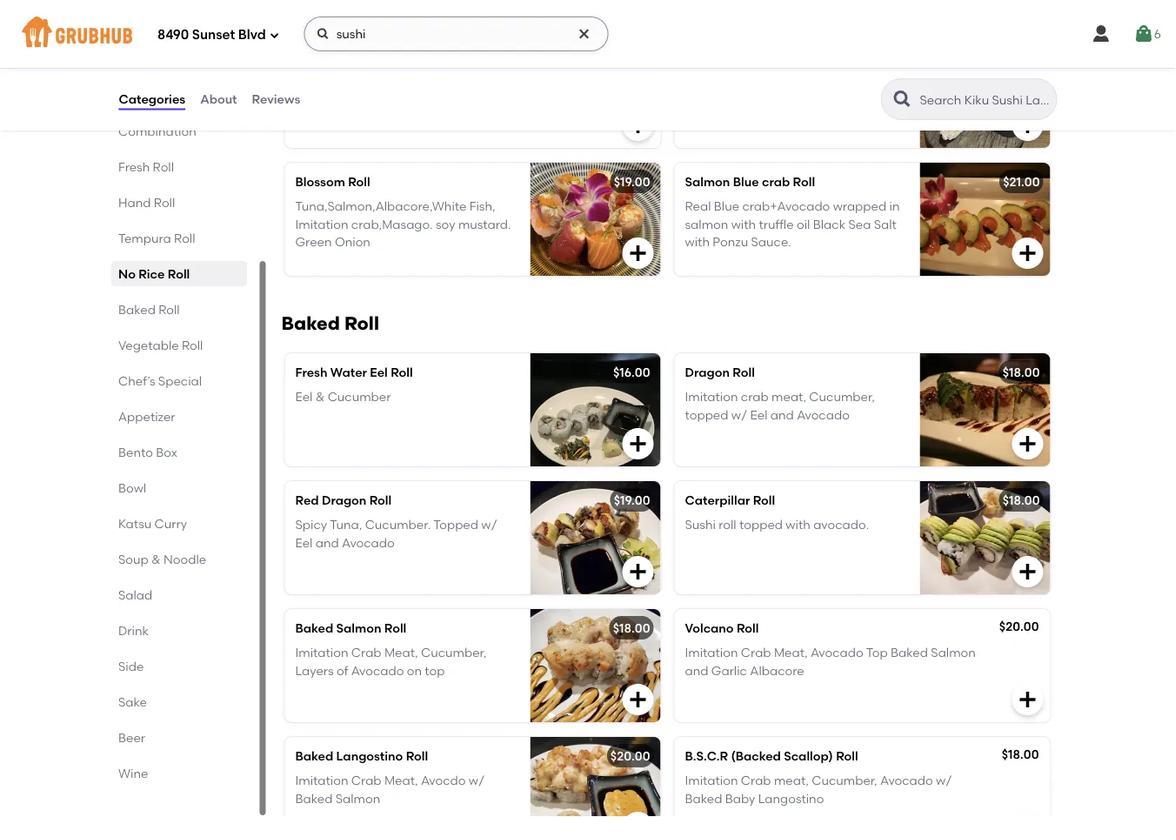 Task type: locate. For each thing, give the bounding box(es) containing it.
1 vertical spatial albacore
[[750, 663, 805, 678]]

meat, down baked salmon roll
[[385, 645, 418, 660]]

baked up water
[[281, 312, 340, 334]]

imitation crab meat, cucumber, layers of avocado on top
[[295, 645, 487, 678]]

roll up imitation crab meat, cucumber, topped w/ eel and avocado
[[733, 365, 755, 380]]

soup & noodle tab
[[118, 550, 240, 568]]

imitation down b.s.c.r on the right
[[685, 773, 738, 788]]

top
[[866, 645, 888, 660]]

meat, for avocdo
[[385, 773, 418, 788]]

& for noodle
[[151, 552, 160, 566]]

cucumber.
[[365, 517, 431, 532]]

roll up cucumber.
[[370, 493, 392, 508]]

water
[[330, 365, 367, 380]]

1 horizontal spatial sushi
[[685, 517, 716, 532]]

onion
[[335, 234, 371, 249]]

imitation down baked langostino roll on the left bottom of page
[[295, 773, 348, 788]]

avocado inside imitation crab meat, cucumber, avocado w/ baked baby langostino
[[881, 773, 933, 788]]

cucumber, for top
[[421, 645, 487, 660]]

0 vertical spatial dragon
[[685, 365, 730, 380]]

baked right top
[[891, 645, 928, 660]]

truffle
[[759, 217, 794, 231]]

black
[[813, 217, 846, 231]]

dragon right "red"
[[322, 493, 367, 508]]

1 vertical spatial crab
[[741, 389, 769, 404]]

crab down baked salmon roll
[[351, 645, 382, 660]]

fresh water eel roll
[[295, 365, 413, 380]]

1 horizontal spatial fresh
[[295, 365, 328, 380]]

2 horizontal spatial and
[[771, 407, 794, 422]]

meat, left avocdo
[[385, 773, 418, 788]]

2 spicy from the top
[[295, 517, 327, 532]]

1 vertical spatial tuna,
[[330, 517, 362, 532]]

imitation crab meat, cucumber, avocado w/ baked baby langostino
[[685, 773, 952, 806]]

crab,masago.
[[351, 217, 433, 231]]

baked inside imitation crab meat, avocado top baked salmon and garlic albacore
[[891, 645, 928, 660]]

blue for real
[[714, 199, 740, 214]]

1 vertical spatial paper
[[685, 89, 721, 103]]

cucumber,
[[809, 389, 875, 404], [421, 645, 487, 660], [812, 773, 878, 788]]

meat, inside imitation crab meat, cucumber, layers of avocado on top
[[385, 645, 418, 660]]

on left top
[[407, 663, 422, 678]]

1 horizontal spatial topped
[[740, 517, 783, 532]]

drink tab
[[118, 621, 240, 640]]

$18.00 for sushi roll topped with avocado.
[[1003, 493, 1040, 508]]

baked roll up water
[[281, 312, 379, 334]]

1 horizontal spatial and
[[685, 663, 709, 678]]

spicy down "red"
[[295, 517, 327, 532]]

crab up garlic
[[741, 645, 771, 660]]

beer tab
[[118, 728, 240, 747]]

meat, inside imitation crab meat, avocdo w/ baked salmon
[[385, 773, 418, 788]]

meat,
[[772, 389, 807, 404], [774, 773, 809, 788]]

crab for (backed
[[741, 773, 771, 788]]

0 vertical spatial cucumber,
[[809, 389, 875, 404]]

0 vertical spatial paper
[[551, 71, 587, 86]]

meat, inside imitation crab meat, cucumber, avocado w/ baked baby langostino
[[774, 773, 809, 788]]

0 horizontal spatial dragon
[[322, 493, 367, 508]]

1 horizontal spatial baked roll
[[281, 312, 379, 334]]

0 vertical spatial albacore
[[341, 46, 397, 61]]

baked roll tab
[[118, 300, 240, 318]]

0 vertical spatial $19.00
[[614, 174, 650, 189]]

fresh left water
[[295, 365, 328, 380]]

0 horizontal spatial fresh
[[118, 159, 149, 174]]

special
[[158, 373, 202, 388]]

crab down baked langostino roll on the left bottom of page
[[351, 773, 382, 788]]

hand
[[118, 195, 151, 210]]

1 spicy from the top
[[295, 71, 327, 86]]

& right soup
[[151, 552, 160, 566]]

0 horizontal spatial $20.00
[[611, 749, 650, 763]]

1 horizontal spatial albacore
[[750, 663, 805, 678]]

soy
[[527, 71, 548, 86]]

1 vertical spatial $19.00
[[614, 493, 650, 508]]

0 vertical spatial crab
[[762, 174, 790, 189]]

meat,
[[385, 645, 418, 660], [774, 645, 808, 660], [385, 773, 418, 788]]

$19.00 for caterpillar
[[614, 493, 650, 508]]

sushi up combination
[[118, 105, 149, 120]]

crab inside imitation crab meat, avocado top baked salmon and garlic albacore
[[741, 645, 771, 660]]

1 horizontal spatial paper
[[685, 89, 721, 103]]

0 horizontal spatial paper
[[551, 71, 587, 86]]

roll up avocdo
[[406, 749, 428, 763]]

0 horizontal spatial topped
[[685, 407, 729, 422]]

meat, left top
[[774, 645, 808, 660]]

roll up vegetable roll
[[158, 302, 179, 317]]

eel down "dragon roll"
[[751, 407, 768, 422]]

imitation up green
[[295, 217, 348, 231]]

baked up imitation crab meat, avocdo w/ baked salmon
[[295, 749, 333, 763]]

reviews button
[[251, 68, 301, 131]]

hand roll tab
[[118, 193, 240, 211]]

baked langostino roll
[[295, 749, 428, 763]]

roll up avocado.
[[400, 46, 422, 61]]

and
[[771, 407, 794, 422], [316, 535, 339, 550], [685, 663, 709, 678]]

1 vertical spatial $20.00
[[611, 749, 650, 763]]

spicy
[[295, 71, 327, 86], [295, 517, 327, 532]]

categories button
[[118, 68, 186, 131]]

0 vertical spatial $20.00
[[1000, 619, 1039, 634]]

crab
[[351, 645, 382, 660], [741, 645, 771, 660], [351, 773, 382, 788], [741, 773, 771, 788]]

1 vertical spatial and
[[316, 535, 339, 550]]

& inside sushi & sashimi combination
[[152, 105, 161, 120]]

2 vertical spatial cucumber,
[[812, 773, 878, 788]]

salad
[[118, 587, 152, 602]]

chef's
[[118, 373, 155, 388]]

avocado inside imitation crab meat, avocado top baked salmon and garlic albacore
[[811, 645, 864, 660]]

and inside imitation crab meat, cucumber, topped w/ eel and avocado
[[771, 407, 794, 422]]

& left 'cucumber'
[[316, 389, 325, 404]]

sunset
[[192, 27, 235, 43]]

albacore right garlic
[[750, 663, 805, 678]]

tuna, down red dragon roll
[[330, 517, 362, 532]]

&
[[152, 105, 161, 120], [316, 389, 325, 404], [151, 552, 160, 566]]

0 horizontal spatial albacore
[[341, 46, 397, 61]]

avocado.
[[365, 71, 421, 86]]

2 horizontal spatial with
[[786, 517, 811, 532]]

crab up baby
[[741, 773, 771, 788]]

superman burrito image
[[920, 35, 1051, 148]]

1 vertical spatial blue
[[714, 199, 740, 214]]

chef's special
[[118, 373, 202, 388]]

0 vertical spatial &
[[152, 105, 161, 120]]

0 horizontal spatial with
[[685, 234, 710, 249]]

appetizer tab
[[118, 407, 240, 425]]

imitation for garlic
[[685, 645, 738, 660]]

1 horizontal spatial with
[[731, 217, 756, 231]]

blue inside real blue crab+avocado wrapped in salmon with truffle oil black sea salt with ponzu sauce.
[[714, 199, 740, 214]]

roll up fresh water eel roll
[[344, 312, 379, 334]]

0 vertical spatial fresh
[[118, 159, 149, 174]]

roll right hand
[[153, 195, 175, 210]]

top
[[425, 663, 445, 678]]

avocado inside imitation crab meat, cucumber, layers of avocado on top
[[351, 663, 404, 678]]

sushi roll topped with avocado.
[[685, 517, 869, 532]]

0 vertical spatial sushi
[[118, 105, 149, 120]]

1 horizontal spatial dragon
[[685, 365, 730, 380]]

baked
[[118, 302, 155, 317], [281, 312, 340, 334], [295, 621, 333, 635], [891, 645, 928, 660], [295, 749, 333, 763], [295, 791, 333, 806], [685, 791, 723, 806]]

1 vertical spatial sushi
[[685, 517, 716, 532]]

crab inside imitation crab meat, cucumber, avocado w/ baked baby langostino
[[741, 773, 771, 788]]

tuna,salmon,crabmeat,avocado,soy paper
[[685, 71, 902, 103]]

sushi inside sushi & sashimi combination
[[118, 105, 149, 120]]

eel inside the spicy tuna, cucumber. topped w/ eel and avocado
[[295, 535, 313, 550]]

$18.00
[[612, 45, 650, 59], [1003, 365, 1040, 380], [1003, 493, 1040, 508], [613, 621, 650, 635], [1002, 747, 1039, 762]]

fresh water eel roll image
[[530, 353, 661, 466]]

cucumber, inside imitation crab meat, cucumber, topped w/ eel and avocado
[[809, 389, 875, 404]]

1 vertical spatial meat,
[[774, 773, 809, 788]]

1 vertical spatial langostino
[[759, 791, 824, 806]]

topped right "roll"
[[740, 517, 783, 532]]

svg image
[[1091, 23, 1112, 44], [316, 27, 330, 41], [577, 27, 591, 41], [628, 115, 649, 136], [1018, 115, 1038, 136], [628, 243, 649, 263], [628, 561, 649, 582]]

1 tuna, from the top
[[330, 71, 362, 86]]

wrapped
[[833, 199, 887, 214]]

0 vertical spatial topped
[[685, 407, 729, 422]]

salmon up of
[[336, 621, 381, 635]]

fresh up hand
[[118, 159, 149, 174]]

salmon down baked langostino roll on the left bottom of page
[[336, 791, 380, 806]]

0 vertical spatial on
[[483, 71, 498, 86]]

main navigation navigation
[[0, 0, 1175, 68]]

baked salmon roll image
[[530, 609, 661, 722]]

tuna,salmon,albacore,white fish, imitation crab,masago. soy mustard. green onion
[[295, 199, 511, 249]]

crab inside imitation crab meat, cucumber, layers of avocado on top
[[351, 645, 382, 660]]

wine
[[118, 766, 148, 780]]

& inside soup & noodle 'tab'
[[151, 552, 160, 566]]

imitation inside imitation crab meat, cucumber, layers of avocado on top
[[295, 645, 348, 660]]

topped
[[685, 407, 729, 422], [740, 517, 783, 532]]

sushi & sashimi combination
[[118, 105, 210, 138]]

tuna, for avocado.
[[330, 71, 362, 86]]

dragon right $16.00
[[685, 365, 730, 380]]

vegetable roll tab
[[118, 336, 240, 354]]

crab up crab+avocado
[[762, 174, 790, 189]]

eel down "red"
[[295, 535, 313, 550]]

blue up salmon
[[714, 199, 740, 214]]

0 horizontal spatial sushi
[[118, 105, 149, 120]]

with left the avocado.
[[786, 517, 811, 532]]

$16.00
[[613, 365, 650, 380]]

1 vertical spatial cucumber,
[[421, 645, 487, 660]]

baked roll
[[118, 302, 179, 317], [281, 312, 379, 334]]

with up ponzu
[[731, 217, 756, 231]]

roll right volcano on the bottom right
[[737, 621, 759, 635]]

cucumber, for avocado
[[809, 389, 875, 404]]

roll right the rice
[[167, 266, 190, 281]]

sushi for sushi roll topped with avocado.
[[685, 517, 716, 532]]

tuna,
[[330, 71, 362, 86], [330, 517, 362, 532]]

salmon right top
[[931, 645, 976, 660]]

reviews
[[252, 92, 300, 106]]

meat, for crab
[[772, 389, 807, 404]]

meat, inside imitation crab meat, avocado top baked salmon and garlic albacore
[[774, 645, 808, 660]]

roll
[[719, 517, 737, 532]]

imitation inside imitation crab meat, cucumber, avocado w/ baked baby langostino
[[685, 773, 738, 788]]

albacore inside imitation crab meat, avocado top baked salmon and garlic albacore
[[750, 663, 805, 678]]

katsu curry
[[118, 516, 187, 531]]

svg image inside 6 button
[[1134, 23, 1154, 44]]

imitation down "dragon roll"
[[685, 389, 738, 404]]

cucumber, inside imitation crab meat, cucumber, layers of avocado on top
[[421, 645, 487, 660]]

spicy inside the spicy tuna, cucumber. topped w/ eel and avocado
[[295, 517, 327, 532]]

crab inside imitation crab meat, avocdo w/ baked salmon
[[351, 773, 382, 788]]

baked roll up the vegetable
[[118, 302, 179, 317]]

svg image
[[1134, 23, 1154, 44], [269, 30, 280, 40], [1018, 243, 1038, 263], [628, 433, 649, 454], [1018, 433, 1038, 454], [1018, 561, 1038, 582], [628, 689, 649, 710], [1018, 689, 1038, 710]]

topped
[[434, 517, 479, 532]]

langostino inside imitation crab meat, cucumber, avocado w/ baked baby langostino
[[759, 791, 824, 806]]

Search for food, convenience, alcohol... search field
[[304, 17, 609, 51]]

fresh for fresh water eel roll
[[295, 365, 328, 380]]

tuna, inside the spicy tuna, cucumber. topped w/ eel and avocado
[[330, 517, 362, 532]]

with
[[731, 217, 756, 231], [685, 234, 710, 249], [786, 517, 811, 532]]

2 tuna, from the top
[[330, 517, 362, 532]]

w/
[[732, 407, 748, 422], [481, 517, 497, 532], [469, 773, 485, 788], [936, 773, 952, 788]]

red dragon roll
[[295, 493, 392, 508]]

blue up crab+avocado
[[733, 174, 759, 189]]

blossom roll image
[[530, 163, 661, 276]]

langostino down scallop) at the right
[[759, 791, 824, 806]]

red dragon roll image
[[530, 481, 661, 594]]

crab+avocado
[[743, 199, 830, 214]]

imitation inside imitation crab meat, cucumber, topped w/ eel and avocado
[[685, 389, 738, 404]]

w/ inside imitation crab meat, cucumber, topped w/ eel and avocado
[[732, 407, 748, 422]]

crab down "dragon roll"
[[741, 389, 769, 404]]

$19.00
[[614, 174, 650, 189], [614, 493, 650, 508]]

about button
[[199, 68, 238, 131]]

cucumber, inside imitation crab meat, cucumber, avocado w/ baked baby langostino
[[812, 773, 878, 788]]

roll
[[400, 46, 422, 61], [152, 159, 174, 174], [348, 174, 370, 189], [793, 174, 815, 189], [153, 195, 175, 210], [174, 231, 195, 245], [167, 266, 190, 281], [158, 302, 179, 317], [344, 312, 379, 334], [181, 338, 203, 352], [391, 365, 413, 380], [733, 365, 755, 380], [370, 493, 392, 508], [753, 493, 775, 508], [384, 621, 407, 635], [737, 621, 759, 635], [406, 749, 428, 763], [836, 749, 858, 763]]

roll up special
[[181, 338, 203, 352]]

ex-girlfriend roll image
[[530, 0, 661, 20]]

avocado
[[797, 407, 850, 422], [342, 535, 395, 550], [811, 645, 864, 660], [351, 663, 404, 678], [881, 773, 933, 788]]

sushi
[[118, 105, 149, 120], [685, 517, 716, 532]]

sea
[[849, 217, 871, 231]]

1 vertical spatial &
[[316, 389, 325, 404]]

1 vertical spatial spicy
[[295, 517, 327, 532]]

albacore up avocado.
[[341, 46, 397, 61]]

topped down "dragon roll"
[[685, 407, 729, 422]]

meat, for crab
[[774, 773, 809, 788]]

1 vertical spatial dragon
[[322, 493, 367, 508]]

baked left baby
[[685, 791, 723, 806]]

baked down no
[[118, 302, 155, 317]]

on
[[483, 71, 498, 86], [407, 663, 422, 678]]

real blue crab+avocado wrapped in salmon with truffle oil black sea salt with ponzu sauce.
[[685, 199, 900, 249]]

2 $19.00 from the top
[[614, 493, 650, 508]]

crab
[[762, 174, 790, 189], [741, 389, 769, 404]]

0 horizontal spatial langostino
[[336, 749, 403, 763]]

sauce.
[[751, 234, 792, 249]]

avocado.
[[814, 517, 869, 532]]

and inside the spicy tuna, cucumber. topped w/ eel and avocado
[[316, 535, 339, 550]]

salmon up real
[[685, 174, 730, 189]]

bowl
[[118, 480, 146, 495]]

spicy down protein
[[295, 71, 327, 86]]

& for sashimi
[[152, 105, 161, 120]]

0 vertical spatial meat,
[[772, 389, 807, 404]]

0 horizontal spatial on
[[407, 663, 422, 678]]

2 vertical spatial &
[[151, 552, 160, 566]]

0 horizontal spatial and
[[316, 535, 339, 550]]

imitation inside imitation crab meat, avocdo w/ baked salmon
[[295, 773, 348, 788]]

& up combination
[[152, 105, 161, 120]]

paper
[[551, 71, 587, 86], [685, 89, 721, 103]]

meat, for avocado
[[774, 645, 808, 660]]

0 vertical spatial tuna,
[[330, 71, 362, 86]]

roll right scallop) at the right
[[836, 749, 858, 763]]

imitation up layers
[[295, 645, 348, 660]]

meat, for cucumber,
[[385, 645, 418, 660]]

imitation for top
[[295, 645, 348, 660]]

imitation down volcano on the bottom right
[[685, 645, 738, 660]]

on left top, at the left top
[[483, 71, 498, 86]]

0 vertical spatial and
[[771, 407, 794, 422]]

fresh inside fresh roll tab
[[118, 159, 149, 174]]

b.s.c.r
[[685, 749, 728, 763]]

0 horizontal spatial baked roll
[[118, 302, 179, 317]]

meat, inside imitation crab meat, cucumber, topped w/ eel and avocado
[[772, 389, 807, 404]]

baked down baked langostino roll on the left bottom of page
[[295, 791, 333, 806]]

2 vertical spatial and
[[685, 663, 709, 678]]

tuna, down "protein albacore roll"
[[330, 71, 362, 86]]

0 vertical spatial langostino
[[336, 749, 403, 763]]

1 $19.00 from the top
[[614, 174, 650, 189]]

1 vertical spatial on
[[407, 663, 422, 678]]

$19.00 for salmon
[[614, 174, 650, 189]]

0 vertical spatial spicy
[[295, 71, 327, 86]]

albacore
[[341, 46, 397, 61], [750, 663, 805, 678]]

sake tab
[[118, 693, 240, 711]]

appetizer
[[118, 409, 175, 424]]

langostino up imitation crab meat, avocdo w/ baked salmon
[[336, 749, 403, 763]]

langostino
[[336, 749, 403, 763], [759, 791, 824, 806]]

with down salmon
[[685, 234, 710, 249]]

0 vertical spatial blue
[[733, 174, 759, 189]]

2 vertical spatial with
[[786, 517, 811, 532]]

and inside imitation crab meat, avocado top baked salmon and garlic albacore
[[685, 663, 709, 678]]

fresh for fresh roll
[[118, 159, 149, 174]]

1 vertical spatial fresh
[[295, 365, 328, 380]]

box
[[155, 445, 177, 459]]

blue
[[733, 174, 759, 189], [714, 199, 740, 214]]

1 horizontal spatial langostino
[[759, 791, 824, 806]]

imitation inside imitation crab meat, avocado top baked salmon and garlic albacore
[[685, 645, 738, 660]]

sushi left "roll"
[[685, 517, 716, 532]]



Task type: vqa. For each thing, say whether or not it's contained in the screenshot.
BEVERLY link
no



Task type: describe. For each thing, give the bounding box(es) containing it.
on inside imitation crab meat, cucumber, layers of avocado on top
[[407, 663, 422, 678]]

oil
[[797, 217, 810, 231]]

avocado inside the spicy tuna, cucumber. topped w/ eel and avocado
[[342, 535, 395, 550]]

avocdo
[[421, 773, 466, 788]]

eel left 'cucumber'
[[295, 389, 313, 404]]

and for $18.00
[[685, 663, 709, 678]]

rice
[[138, 266, 164, 281]]

tempura roll
[[118, 231, 195, 245]]

6 button
[[1134, 18, 1162, 50]]

& for cucumber
[[316, 389, 325, 404]]

1 vertical spatial topped
[[740, 517, 783, 532]]

roll down combination
[[152, 159, 174, 174]]

$18.00 for imitation crab meat, cucumber, topped w/ eel and avocado
[[1003, 365, 1040, 380]]

svg image for imitation crab meat, cucumber, topped w/ eel and avocado
[[1018, 433, 1038, 454]]

baked inside imitation crab meat, avocdo w/ baked salmon
[[295, 791, 333, 806]]

salmon
[[685, 217, 729, 231]]

real
[[685, 199, 711, 214]]

vegetable roll
[[118, 338, 203, 352]]

mustard.
[[458, 217, 511, 231]]

volcano
[[685, 621, 734, 635]]

crab for roll
[[741, 645, 771, 660]]

caterpillar
[[685, 493, 750, 508]]

sake
[[118, 694, 147, 709]]

fresh roll
[[118, 159, 174, 174]]

volcano roll
[[685, 621, 759, 635]]

dragon roll
[[685, 365, 755, 380]]

Search Kiku Sushi Larchmont search field
[[918, 91, 1051, 108]]

caterpillar roll
[[685, 493, 775, 508]]

baked inside imitation crab meat, cucumber, avocado w/ baked baby langostino
[[685, 791, 723, 806]]

bento
[[118, 445, 153, 459]]

tempura roll tab
[[118, 229, 240, 247]]

eel & cucumber
[[295, 389, 391, 404]]

eel right water
[[370, 365, 388, 380]]

salt
[[874, 217, 897, 231]]

8490 sunset blvd
[[157, 27, 266, 43]]

salmon blue crab roll image
[[920, 163, 1051, 276]]

svg image for sushi roll topped with avocado.
[[1018, 561, 1038, 582]]

baby
[[725, 791, 756, 806]]

svg image for eel & cucumber
[[628, 433, 649, 454]]

cucumber, for langostino
[[812, 773, 878, 788]]

scallop)
[[784, 749, 833, 763]]

baked roll inside baked roll tab
[[118, 302, 179, 317]]

0 vertical spatial with
[[731, 217, 756, 231]]

cucumber
[[328, 389, 391, 404]]

roll up "tuna,salmon,albacore,white"
[[348, 174, 370, 189]]

dragon roll image
[[920, 353, 1051, 466]]

blue for salmon
[[733, 174, 759, 189]]

roll up no rice roll tab
[[174, 231, 195, 245]]

bento box tab
[[118, 443, 240, 461]]

noodle
[[163, 552, 206, 566]]

$21.00
[[1003, 174, 1040, 189]]

garlic
[[712, 663, 747, 678]]

tuna,salmon,albacore,white
[[295, 199, 467, 214]]

top,
[[501, 71, 524, 86]]

roll up sushi roll topped with avocado.
[[753, 493, 775, 508]]

about
[[200, 92, 237, 106]]

roll up 'cucumber'
[[391, 365, 413, 380]]

topped inside imitation crab meat, cucumber, topped w/ eel and avocado
[[685, 407, 729, 422]]

baked salmon roll
[[295, 621, 407, 635]]

crab inside imitation crab meat, cucumber, topped w/ eel and avocado
[[741, 389, 769, 404]]

salmon inside imitation crab meat, avocdo w/ baked salmon
[[336, 791, 380, 806]]

sushi for sushi & sashimi combination
[[118, 105, 149, 120]]

salmon inside imitation crab meat, avocado top baked salmon and garlic albacore
[[931, 645, 976, 660]]

spicy tuna, cucumber. topped w/ eel and avocado
[[295, 517, 497, 550]]

ponzu
[[713, 234, 748, 249]]

blossom
[[295, 174, 345, 189]]

imitation for avocado
[[685, 389, 738, 404]]

spicy tuna, avocado. arbacore on top, soy paper
[[295, 71, 587, 86]]

categories
[[119, 92, 185, 106]]

avocado inside imitation crab meat, cucumber, topped w/ eel and avocado
[[797, 407, 850, 422]]

protein
[[295, 46, 338, 61]]

in
[[890, 199, 900, 214]]

bowl tab
[[118, 479, 240, 497]]

no rice roll
[[118, 266, 190, 281]]

salad tab
[[118, 586, 240, 604]]

crab for langostino
[[351, 773, 382, 788]]

fish,
[[470, 199, 496, 214]]

imitation crab meat, avocdo w/ baked salmon
[[295, 773, 485, 806]]

eel inside imitation crab meat, cucumber, topped w/ eel and avocado
[[751, 407, 768, 422]]

side
[[118, 659, 143, 673]]

paper inside tuna,salmon,crabmeat,avocado,soy paper
[[685, 89, 721, 103]]

wine tab
[[118, 764, 240, 782]]

crab for salmon
[[351, 645, 382, 660]]

w/ inside imitation crab meat, cucumber, avocado w/ baked baby langostino
[[936, 773, 952, 788]]

katsu curry tab
[[118, 514, 240, 532]]

baked inside tab
[[118, 302, 155, 317]]

1 horizontal spatial on
[[483, 71, 498, 86]]

b.s.c.r (backed scallop) roll
[[685, 749, 858, 763]]

side tab
[[118, 657, 240, 675]]

roll up imitation crab meat, cucumber, layers of avocado on top on the left bottom of page
[[384, 621, 407, 635]]

soup
[[118, 552, 148, 566]]

arbacore
[[424, 71, 480, 86]]

vegetable
[[118, 338, 178, 352]]

combination
[[118, 124, 196, 138]]

chef's special tab
[[118, 372, 240, 390]]

spicy for spicy tuna, cucumber. topped w/ eel and avocado
[[295, 517, 327, 532]]

tuna, for cucumber.
[[330, 517, 362, 532]]

1 horizontal spatial $20.00
[[1000, 619, 1039, 634]]

drink
[[118, 623, 148, 638]]

soup & noodle
[[118, 552, 206, 566]]

tuna,salmon,crabmeat,avocado,soy paper button
[[675, 35, 1051, 148]]

green
[[295, 234, 332, 249]]

baked langostino roll image
[[530, 737, 661, 817]]

search icon image
[[892, 89, 913, 110]]

spicy for spicy tuna, avocado. arbacore on top, soy paper
[[295, 71, 327, 86]]

svg image for real blue crab+avocado wrapped in salmon with truffle oil black sea salt with ponzu sauce.
[[1018, 243, 1038, 263]]

svg image for imitation crab meat, cucumber, layers of avocado on top
[[628, 689, 649, 710]]

protein albacore roll
[[295, 46, 422, 61]]

$18.00 for imitation crab meat, cucumber, layers of avocado on top
[[613, 621, 650, 635]]

tuna,salmon,crabmeat,avocado,soy
[[685, 71, 902, 86]]

sushi & sashimi combination tab
[[118, 104, 240, 140]]

layers
[[295, 663, 334, 678]]

6
[[1154, 26, 1162, 41]]

and for $16.00
[[771, 407, 794, 422]]

blvd
[[238, 27, 266, 43]]

imitation for langostino
[[685, 773, 738, 788]]

imitation crab meat, cucumber, topped w/ eel and avocado
[[685, 389, 875, 422]]

of
[[337, 663, 348, 678]]

imitation inside tuna,salmon,albacore,white fish, imitation crab,masago. soy mustard. green onion
[[295, 217, 348, 231]]

caterpillar roll image
[[920, 481, 1051, 594]]

imitation crab meat, avocado top baked salmon and garlic albacore
[[685, 645, 976, 678]]

w/ inside the spicy tuna, cucumber. topped w/ eel and avocado
[[481, 517, 497, 532]]

roll up crab+avocado
[[793, 174, 815, 189]]

fresh roll tab
[[118, 157, 240, 176]]

hand roll
[[118, 195, 175, 210]]

w/ inside imitation crab meat, avocdo w/ baked salmon
[[469, 773, 485, 788]]

1 vertical spatial with
[[685, 234, 710, 249]]

soy
[[436, 217, 456, 231]]

curry
[[154, 516, 187, 531]]

no rice roll tab
[[118, 265, 240, 283]]

sashimi
[[164, 105, 210, 120]]

baked up layers
[[295, 621, 333, 635]]

blossom roll
[[295, 174, 370, 189]]

svg image for imitation crab meat, avocado top baked salmon and garlic albacore
[[1018, 689, 1038, 710]]



